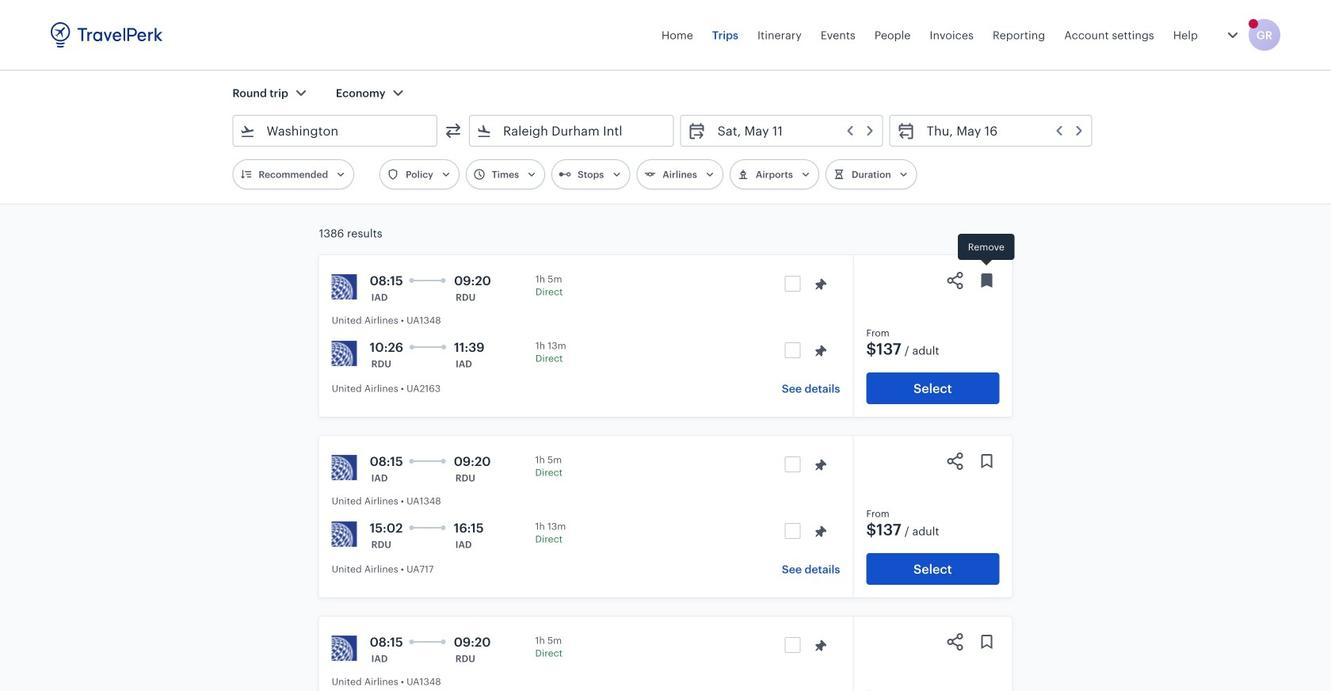 Task type: locate. For each thing, give the bounding box(es) containing it.
1 vertical spatial united airlines image
[[332, 521, 357, 547]]

united airlines image for 2nd united airlines icon from the top of the page
[[332, 521, 357, 547]]

0 vertical spatial united airlines image
[[332, 341, 357, 366]]

1 united airlines image from the top
[[332, 341, 357, 366]]

tooltip
[[958, 234, 1015, 268]]

To search field
[[492, 118, 653, 143]]

From search field
[[255, 118, 416, 143]]

2 united airlines image from the top
[[332, 521, 357, 547]]

2 vertical spatial united airlines image
[[332, 636, 357, 661]]

united airlines image
[[332, 341, 357, 366], [332, 521, 357, 547]]

1 vertical spatial united airlines image
[[332, 455, 357, 480]]

3 united airlines image from the top
[[332, 636, 357, 661]]

united airlines image for first united airlines icon
[[332, 341, 357, 366]]

0 vertical spatial united airlines image
[[332, 274, 357, 300]]

united airlines image
[[332, 274, 357, 300], [332, 455, 357, 480], [332, 636, 357, 661]]



Task type: describe. For each thing, give the bounding box(es) containing it.
Return field
[[916, 118, 1085, 143]]

1 united airlines image from the top
[[332, 274, 357, 300]]

2 united airlines image from the top
[[332, 455, 357, 480]]

Depart field
[[707, 118, 876, 143]]



Task type: vqa. For each thing, say whether or not it's contained in the screenshot.
Return text box
no



